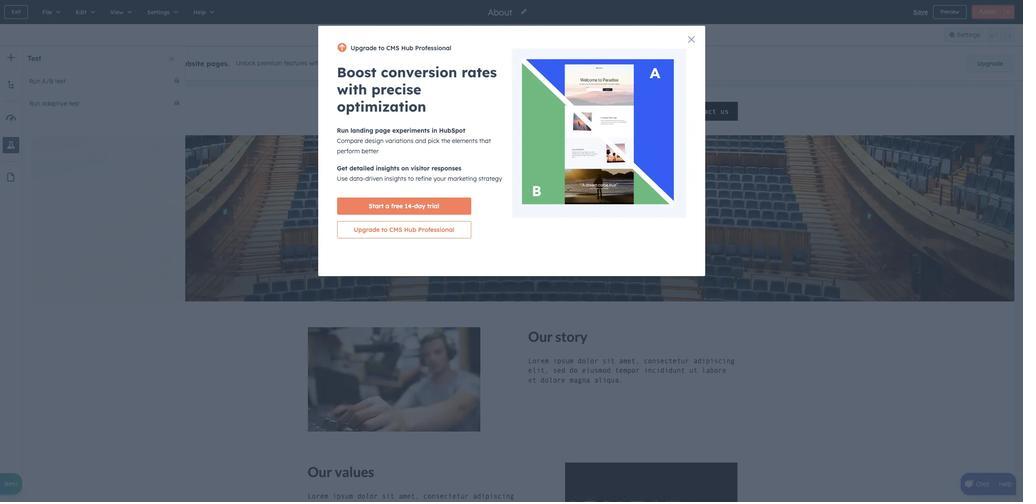 Task type: vqa. For each thing, say whether or not it's contained in the screenshot.
BOOKING
no



Task type: locate. For each thing, give the bounding box(es) containing it.
with
[[309, 59, 321, 67]]

adaptive
[[42, 100, 67, 108]]

1 vertical spatial run
[[29, 100, 40, 108]]

run a/b test
[[29, 77, 66, 85]]

test for run adaptive test
[[69, 100, 80, 108]]

upgrade link
[[967, 55, 1015, 72]]

1 horizontal spatial test
[[69, 100, 80, 108]]

test inside run a/b test 'button'
[[55, 77, 66, 85]]

test right a/b
[[55, 77, 66, 85]]

run left adaptive
[[29, 100, 40, 108]]

exit link
[[4, 5, 28, 19]]

run adaptive test button
[[24, 93, 185, 115]]

save button
[[914, 7, 929, 17]]

1 horizontal spatial group
[[988, 28, 1015, 42]]

0 vertical spatial run
[[29, 77, 40, 85]]

beta
[[4, 481, 18, 489]]

test
[[55, 77, 66, 85], [69, 100, 80, 108]]

None field
[[487, 6, 516, 18]]

hubspot
[[90, 59, 121, 68]]

starter.
[[354, 59, 374, 67]]

test right adaptive
[[69, 100, 80, 108]]

0 horizontal spatial test
[[55, 77, 66, 85]]

logo
[[123, 59, 138, 68]]

crm
[[323, 59, 336, 67]]

run left a/b
[[29, 77, 40, 85]]

0 horizontal spatial group
[[493, 28, 527, 42]]

run
[[29, 77, 40, 85], [29, 100, 40, 108]]

2 group from the left
[[988, 28, 1015, 42]]

settings button
[[945, 28, 984, 42]]

website
[[178, 59, 204, 68]]

1 run from the top
[[29, 77, 40, 85]]

2 run from the top
[[29, 100, 40, 108]]

0 vertical spatial test
[[55, 77, 66, 85]]

test inside run adaptive test button
[[69, 100, 80, 108]]

run inside button
[[29, 100, 40, 108]]

help
[[999, 481, 1012, 489]]

run inside 'button'
[[29, 77, 40, 85]]

run adaptive test
[[29, 100, 80, 108]]

your
[[159, 59, 176, 68]]

the
[[77, 59, 88, 68]]

publish
[[980, 9, 997, 15]]

group
[[493, 28, 527, 42], [988, 28, 1015, 42]]

run for run adaptive test
[[29, 100, 40, 108]]

1 vertical spatial test
[[69, 100, 80, 108]]



Task type: describe. For each thing, give the bounding box(es) containing it.
chat
[[976, 481, 990, 489]]

preview
[[941, 9, 960, 15]]

1 group from the left
[[493, 28, 527, 42]]

a/b
[[42, 77, 53, 85]]

remove the hubspot logo from your website pages.
[[47, 59, 229, 68]]

exit
[[12, 9, 21, 15]]

save
[[914, 8, 929, 16]]

remove
[[47, 59, 75, 68]]

suite
[[338, 59, 352, 67]]

unlock premium features with crm suite starter.
[[236, 59, 374, 67]]

unlock
[[236, 59, 256, 67]]

premium
[[257, 59, 283, 67]]

run a/b test button
[[24, 70, 185, 93]]

test for run a/b test
[[55, 77, 66, 85]]

close image
[[169, 56, 174, 62]]

run for run a/b test
[[29, 77, 40, 85]]

features
[[284, 59, 308, 67]]

publish group
[[972, 5, 1015, 19]]

preview button
[[934, 5, 967, 19]]

beta button
[[0, 474, 22, 496]]

upgrade
[[978, 60, 1004, 68]]

pages.
[[206, 59, 229, 68]]

from
[[140, 59, 157, 68]]

publish button
[[972, 5, 1004, 19]]

settings
[[957, 31, 981, 39]]

test
[[28, 54, 41, 63]]



